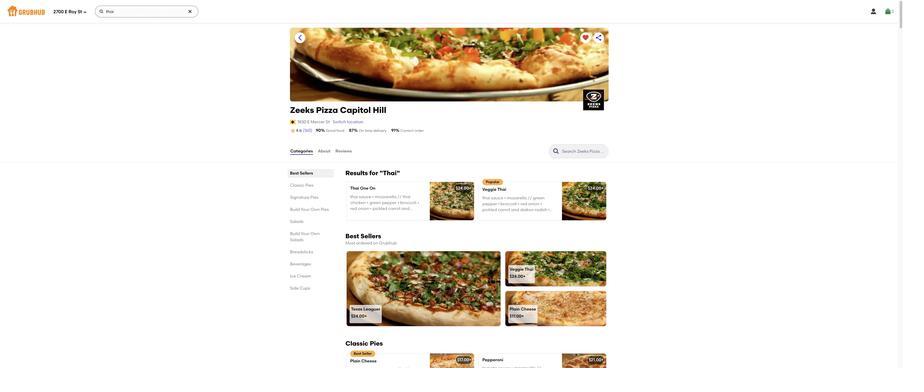 Task type: locate. For each thing, give the bounding box(es) containing it.
pies down best sellers tab
[[306, 183, 314, 188]]

2 horizontal spatial for
[[532, 214, 538, 219]]

veggie inside veggie thai $24.00 +
[[510, 267, 524, 272]]

spice inside the thai sauce • mozzarella // thai chicken • green pepper • broccoli • red onion • pickled carrot and daikon radish • fresh cilantro // 1-5 stars for spice
[[368, 218, 378, 223]]

cilantro
[[392, 212, 407, 217], [494, 214, 509, 219]]

best for best seller
[[354, 352, 362, 356]]

2
[[892, 9, 895, 14]]

red down chicken
[[350, 206, 357, 211]]

1 vertical spatial plain
[[350, 359, 361, 364]]

sellers for best sellers
[[300, 171, 313, 176]]

sellers
[[300, 171, 313, 176], [361, 233, 381, 240]]

stars down chicken
[[350, 218, 360, 223]]

thai down veggie thai
[[483, 196, 491, 201]]

stars
[[522, 214, 531, 219], [350, 218, 360, 223]]

svg image
[[871, 8, 878, 15], [99, 9, 104, 14], [188, 9, 193, 14], [83, 10, 87, 14]]

pepper down mozzarella
[[382, 200, 397, 205]]

green down mozzarella
[[370, 200, 381, 205]]

best inside tab
[[290, 171, 299, 176]]

grubhub
[[379, 241, 397, 246]]

best seller
[[354, 352, 372, 356]]

your down 'signature pies'
[[301, 207, 310, 212]]

classic up 'best seller'
[[346, 340, 369, 347]]

and inside thai sauce • mozarella // green pepper • broccoli • red onion • pickled carrot and daikon radish • fresh cilantro // 1-5 stars for spice
[[512, 208, 520, 213]]

on left time
[[359, 129, 364, 133]]

1 vertical spatial veggie
[[510, 267, 524, 272]]

1 horizontal spatial red
[[521, 202, 528, 207]]

1 horizontal spatial cilantro
[[494, 214, 509, 219]]

own for pies
[[311, 207, 320, 212]]

fresh inside the thai sauce • mozzarella // thai chicken • green pepper • broccoli • red onion • pickled carrot and daikon radish • fresh cilantro // 1-5 stars for spice
[[381, 212, 391, 217]]

cilantro inside thai sauce • mozarella // green pepper • broccoli • red onion • pickled carrot and daikon radish • fresh cilantro // 1-5 stars for spice
[[494, 214, 509, 219]]

0 horizontal spatial spice
[[368, 218, 378, 223]]

1 vertical spatial e
[[308, 119, 310, 124]]

stars inside the thai sauce • mozzarella // thai chicken • green pepper • broccoli • red onion • pickled carrot and daikon radish • fresh cilantro // 1-5 stars for spice
[[350, 218, 360, 223]]

beverages tab
[[290, 261, 332, 268]]

0 horizontal spatial sauce
[[359, 194, 371, 199]]

fresh down mozzarella
[[381, 212, 391, 217]]

$24.00
[[456, 186, 469, 191], [588, 186, 602, 191], [510, 274, 523, 279], [351, 314, 365, 319]]

sauce for pepper
[[492, 196, 504, 201]]

ice cream tab
[[290, 273, 332, 280]]

veggie thai
[[483, 187, 507, 192]]

thai one on image
[[430, 182, 474, 221]]

0 horizontal spatial veggie
[[483, 187, 497, 192]]

2 own from the top
[[311, 232, 320, 237]]

0 vertical spatial st
[[78, 9, 82, 14]]

mozarella
[[507, 196, 527, 201]]

green right the mozarella
[[533, 196, 545, 201]]

0 vertical spatial best
[[290, 171, 299, 176]]

1 horizontal spatial fresh
[[483, 214, 493, 219]]

sauce
[[359, 194, 371, 199], [492, 196, 504, 201]]

1 $24.00 + from the left
[[456, 186, 472, 191]]

onion inside thai sauce • mozarella // green pepper • broccoli • red onion • pickled carrot and daikon radish • fresh cilantro // 1-5 stars for spice
[[529, 202, 540, 207]]

carrot inside thai sauce • mozarella // green pepper • broccoli • red onion • pickled carrot and daikon radish • fresh cilantro // 1-5 stars for spice
[[498, 208, 511, 213]]

st right roy
[[78, 9, 82, 14]]

0 vertical spatial build
[[290, 207, 300, 212]]

91
[[392, 128, 396, 133]]

subscription pass image
[[290, 120, 296, 125]]

sauce down veggie thai
[[492, 196, 504, 201]]

0 vertical spatial on
[[359, 129, 364, 133]]

daikon down the mozarella
[[521, 208, 534, 213]]

0 horizontal spatial pepper
[[382, 200, 397, 205]]

0 vertical spatial salads
[[290, 219, 304, 224]]

1 horizontal spatial plain
[[510, 307, 520, 312]]

2 horizontal spatial thai
[[483, 196, 491, 201]]

2 salads from the top
[[290, 238, 304, 243]]

veggie
[[483, 187, 497, 192], [510, 267, 524, 272]]

cilantro down mozzarella
[[392, 212, 407, 217]]

categories
[[291, 149, 313, 154]]

salads up build your own salads
[[290, 219, 304, 224]]

0 vertical spatial classic
[[290, 183, 305, 188]]

0 horizontal spatial onion
[[358, 206, 369, 211]]

5 inside thai sauce • mozarella // green pepper • broccoli • red onion • pickled carrot and daikon radish • fresh cilantro // 1-5 stars for spice
[[518, 214, 521, 219]]

pies up build your own pies "tab"
[[311, 195, 319, 200]]

sellers inside tab
[[300, 171, 313, 176]]

1 horizontal spatial classic pies
[[346, 340, 383, 347]]

1 horizontal spatial $17.00
[[510, 314, 522, 319]]

own
[[311, 207, 320, 212], [311, 232, 320, 237]]

carrot down the mozarella
[[498, 208, 511, 213]]

pepper
[[382, 200, 397, 205], [483, 202, 497, 207]]

1 horizontal spatial stars
[[522, 214, 531, 219]]

1 horizontal spatial thai
[[498, 187, 507, 192]]

"thai"
[[380, 170, 400, 177]]

1 vertical spatial st
[[326, 119, 330, 124]]

st up good
[[326, 119, 330, 124]]

best sellers tab
[[290, 170, 332, 177]]

thai inside veggie thai $24.00 +
[[525, 267, 534, 272]]

e inside main navigation 'navigation'
[[65, 9, 67, 14]]

1 vertical spatial salads
[[290, 238, 304, 243]]

•
[[372, 194, 374, 199], [505, 196, 506, 201], [367, 200, 369, 205], [398, 200, 400, 205], [418, 200, 419, 205], [498, 202, 500, 207], [518, 202, 520, 207], [541, 202, 542, 207], [370, 206, 372, 211], [549, 208, 550, 213], [378, 212, 380, 217]]

0 vertical spatial e
[[65, 9, 67, 14]]

1 own from the top
[[311, 207, 320, 212]]

on right one
[[370, 186, 376, 191]]

1 horizontal spatial carrot
[[498, 208, 511, 213]]

0 horizontal spatial cilantro
[[392, 212, 407, 217]]

0 vertical spatial own
[[311, 207, 320, 212]]

87
[[349, 128, 354, 133]]

fresh inside thai sauce • mozarella // green pepper • broccoli • red onion • pickled carrot and daikon radish • fresh cilantro // 1-5 stars for spice
[[483, 214, 493, 219]]

correct
[[401, 129, 414, 133]]

sauce for chicken
[[359, 194, 371, 199]]

pickled down veggie thai
[[483, 208, 497, 213]]

1 horizontal spatial green
[[533, 196, 545, 201]]

thai right mozzarella
[[403, 194, 411, 199]]

1 horizontal spatial cheese
[[521, 307, 536, 312]]

classic up signature at left
[[290, 183, 305, 188]]

1 horizontal spatial $24.00 +
[[588, 186, 604, 191]]

broccoli inside thai sauce • mozarella // green pepper • broccoli • red onion • pickled carrot and daikon radish • fresh cilantro // 1-5 stars for spice
[[501, 202, 517, 207]]

2 $24.00 + from the left
[[588, 186, 604, 191]]

cilantro down the mozarella
[[494, 214, 509, 219]]

sellers inside best sellers most ordered on grubhub
[[361, 233, 381, 240]]

your
[[301, 207, 310, 212], [301, 232, 310, 237]]

thai inside thai sauce • mozarella // green pepper • broccoli • red onion • pickled carrot and daikon radish • fresh cilantro // 1-5 stars for spice
[[483, 196, 491, 201]]

1 vertical spatial classic pies
[[346, 340, 383, 347]]

own inside "tab"
[[311, 207, 320, 212]]

1 vertical spatial cheese
[[362, 359, 377, 364]]

0 vertical spatial classic pies
[[290, 183, 314, 188]]

mozzarella
[[375, 194, 397, 199]]

0 vertical spatial veggie
[[483, 187, 497, 192]]

your down salads tab
[[301, 232, 310, 237]]

1 horizontal spatial radish
[[535, 208, 548, 213]]

green inside thai sauce • mozarella // green pepper • broccoli • red onion • pickled carrot and daikon radish • fresh cilantro // 1-5 stars for spice
[[533, 196, 545, 201]]

0 vertical spatial plain
[[510, 307, 520, 312]]

build inside "tab"
[[290, 207, 300, 212]]

zeeks
[[290, 105, 314, 115]]

red down the mozarella
[[521, 202, 528, 207]]

2 horizontal spatial thai
[[525, 267, 534, 272]]

sauce down one
[[359, 194, 371, 199]]

salads up breadsticks
[[290, 238, 304, 243]]

0 horizontal spatial carrot
[[388, 206, 401, 211]]

+ inside texas leaguer $24.00 +
[[365, 314, 367, 319]]

spice inside thai sauce • mozarella // green pepper • broccoli • red onion • pickled carrot and daikon radish • fresh cilantro // 1-5 stars for spice
[[539, 214, 550, 219]]

0 horizontal spatial st
[[78, 9, 82, 14]]

1 horizontal spatial sellers
[[361, 233, 381, 240]]

0 horizontal spatial 5
[[417, 212, 419, 217]]

share icon image
[[595, 34, 603, 41]]

1 vertical spatial on
[[370, 186, 376, 191]]

signature
[[290, 195, 310, 200]]

1 horizontal spatial pickled
[[483, 208, 497, 213]]

e for roy
[[65, 9, 67, 14]]

thai
[[350, 194, 358, 199], [403, 194, 411, 199], [483, 196, 491, 201]]

sellers up on
[[361, 233, 381, 240]]

1 horizontal spatial classic
[[346, 340, 369, 347]]

carrot inside the thai sauce • mozzarella // thai chicken • green pepper • broccoli • red onion • pickled carrot and daikon radish • fresh cilantro // 1-5 stars for spice
[[388, 206, 401, 211]]

1 horizontal spatial 5
[[518, 214, 521, 219]]

good food
[[326, 129, 345, 133]]

on time delivery
[[359, 129, 387, 133]]

switch location
[[333, 119, 364, 124]]

1 your from the top
[[301, 207, 310, 212]]

0 horizontal spatial pickled
[[373, 206, 388, 211]]

1 horizontal spatial sauce
[[492, 196, 504, 201]]

plain cheese
[[350, 359, 377, 364]]

1 horizontal spatial for
[[370, 170, 378, 177]]

one
[[360, 186, 369, 191]]

sauce inside thai sauce • mozarella // green pepper • broccoli • red onion • pickled carrot and daikon radish • fresh cilantro // 1-5 stars for spice
[[492, 196, 504, 201]]

reviews
[[336, 149, 352, 154]]

1 horizontal spatial st
[[326, 119, 330, 124]]

0 horizontal spatial green
[[370, 200, 381, 205]]

pepper inside thai sauce • mozarella // green pepper • broccoli • red onion • pickled carrot and daikon radish • fresh cilantro // 1-5 stars for spice
[[483, 202, 497, 207]]

ice
[[290, 274, 296, 279]]

1 horizontal spatial pepper
[[483, 202, 497, 207]]

best sellers most ordered on grubhub
[[346, 233, 397, 246]]

1 build from the top
[[290, 207, 300, 212]]

cheese for plain cheese $17.00 +
[[521, 307, 536, 312]]

your for pies
[[301, 207, 310, 212]]

red
[[521, 202, 528, 207], [350, 206, 357, 211]]

onion
[[529, 202, 540, 207], [358, 206, 369, 211]]

classic pies up 'best seller'
[[346, 340, 383, 347]]

plain inside the plain cheese $17.00 +
[[510, 307, 520, 312]]

build down signature at left
[[290, 207, 300, 212]]

pepper inside the thai sauce • mozzarella // thai chicken • green pepper • broccoli • red onion • pickled carrot and daikon radish • fresh cilantro // 1-5 stars for spice
[[382, 200, 397, 205]]

thai sauce • mozzarella // thai chicken • green pepper • broccoli • red onion • pickled carrot and daikon radish • fresh cilantro // 1-5 stars for spice
[[350, 194, 419, 223]]

best inside best sellers most ordered on grubhub
[[346, 233, 359, 240]]

sauce inside the thai sauce • mozzarella // thai chicken • green pepper • broccoli • red onion • pickled carrot and daikon radish • fresh cilantro // 1-5 stars for spice
[[359, 194, 371, 199]]

1 horizontal spatial broccoli
[[501, 202, 517, 207]]

0 horizontal spatial radish
[[365, 212, 377, 217]]

$17.00 inside the plain cheese $17.00 +
[[510, 314, 522, 319]]

1 horizontal spatial veggie
[[510, 267, 524, 272]]

0 horizontal spatial fresh
[[381, 212, 391, 217]]

your inside "tab"
[[301, 207, 310, 212]]

0 horizontal spatial thai
[[350, 194, 358, 199]]

1 vertical spatial build
[[290, 232, 300, 237]]

thai up chicken
[[350, 194, 358, 199]]

delivery
[[374, 129, 387, 133]]

0 horizontal spatial 1-
[[414, 212, 417, 217]]

1 horizontal spatial daikon
[[521, 208, 534, 213]]

0 horizontal spatial sellers
[[300, 171, 313, 176]]

2 build from the top
[[290, 232, 300, 237]]

0 horizontal spatial cheese
[[362, 359, 377, 364]]

Search Zeeks Pizza Capitol Hill search field
[[562, 149, 607, 154]]

pickled down mozzarella
[[373, 206, 388, 211]]

radish inside thai sauce • mozarella // green pepper • broccoli • red onion • pickled carrot and daikon radish • fresh cilantro // 1-5 stars for spice
[[535, 208, 548, 213]]

1 vertical spatial own
[[311, 232, 320, 237]]

thai
[[350, 186, 359, 191], [498, 187, 507, 192], [525, 267, 534, 272]]

0 horizontal spatial thai
[[350, 186, 359, 191]]

on
[[359, 129, 364, 133], [370, 186, 376, 191]]

0 horizontal spatial e
[[65, 9, 67, 14]]

best
[[290, 171, 299, 176], [346, 233, 359, 240], [354, 352, 362, 356]]

own inside build your own salads
[[311, 232, 320, 237]]

e right 1830
[[308, 119, 310, 124]]

fresh
[[381, 212, 391, 217], [483, 214, 493, 219]]

1 horizontal spatial onion
[[529, 202, 540, 207]]

1 vertical spatial best
[[346, 233, 359, 240]]

salads
[[290, 219, 304, 224], [290, 238, 304, 243]]

sellers up 'classic pies' tab
[[300, 171, 313, 176]]

build
[[290, 207, 300, 212], [290, 232, 300, 237]]

+ inside veggie thai $24.00 +
[[523, 274, 526, 279]]

1-
[[414, 212, 417, 217], [515, 214, 518, 219]]

your inside build your own salads
[[301, 232, 310, 237]]

1830 e mercer st button
[[297, 119, 330, 125]]

e left roy
[[65, 9, 67, 14]]

0 horizontal spatial stars
[[350, 218, 360, 223]]

roy
[[69, 9, 77, 14]]

0 horizontal spatial classic
[[290, 183, 305, 188]]

thai for veggie thai $24.00 +
[[525, 267, 534, 272]]

1 horizontal spatial 1-
[[515, 214, 518, 219]]

build inside build your own salads
[[290, 232, 300, 237]]

1 horizontal spatial and
[[512, 208, 520, 213]]

best up most
[[346, 233, 359, 240]]

carrot down mozzarella
[[388, 206, 401, 211]]

about button
[[318, 141, 331, 162]]

e inside button
[[308, 119, 310, 124]]

stars down the mozarella
[[522, 214, 531, 219]]

st inside main navigation 'navigation'
[[78, 9, 82, 14]]

zeeks pizza capitol hill logo image
[[584, 90, 604, 110]]

0 horizontal spatial for
[[361, 218, 367, 223]]

veggie for veggie thai
[[483, 187, 497, 192]]

1 vertical spatial $17.00
[[458, 358, 469, 363]]

1 horizontal spatial spice
[[539, 214, 550, 219]]

//
[[398, 194, 402, 199], [528, 196, 532, 201], [408, 212, 413, 217], [510, 214, 514, 219]]

carrot
[[388, 206, 401, 211], [498, 208, 511, 213]]

st inside button
[[326, 119, 330, 124]]

4.6
[[296, 128, 302, 133]]

0 horizontal spatial red
[[350, 206, 357, 211]]

build your own pies
[[290, 207, 329, 212]]

ordered
[[356, 241, 372, 246]]

good
[[326, 129, 336, 133]]

0 horizontal spatial $24.00 +
[[456, 186, 472, 191]]

daikon
[[521, 208, 534, 213], [350, 212, 364, 217]]

0 horizontal spatial daikon
[[350, 212, 364, 217]]

star icon image
[[290, 128, 296, 134]]

best left seller at left bottom
[[354, 352, 362, 356]]

1830
[[298, 119, 307, 124]]

breadsticks tab
[[290, 249, 332, 255]]

0 horizontal spatial broccoli
[[401, 200, 417, 205]]

1 vertical spatial your
[[301, 232, 310, 237]]

classic
[[290, 183, 305, 188], [346, 340, 369, 347]]

build up breadsticks
[[290, 232, 300, 237]]

0 horizontal spatial and
[[402, 206, 410, 211]]

0 vertical spatial $17.00
[[510, 314, 522, 319]]

5 inside the thai sauce • mozzarella // thai chicken • green pepper • broccoli • red onion • pickled carrot and daikon radish • fresh cilantro // 1-5 stars for spice
[[417, 212, 419, 217]]

classic pies
[[290, 183, 314, 188], [346, 340, 383, 347]]

2 your from the top
[[301, 232, 310, 237]]

results for "thai"
[[346, 170, 400, 177]]

0 vertical spatial your
[[301, 207, 310, 212]]

own down the signature pies tab
[[311, 207, 320, 212]]

own down salads tab
[[311, 232, 320, 237]]

pepper down veggie thai
[[483, 202, 497, 207]]

broccoli
[[401, 200, 417, 205], [501, 202, 517, 207]]

0 horizontal spatial plain
[[350, 359, 361, 364]]

0 vertical spatial sellers
[[300, 171, 313, 176]]

thai one on
[[350, 186, 376, 191]]

0 horizontal spatial classic pies
[[290, 183, 314, 188]]

daikon down chicken
[[350, 212, 364, 217]]

classic pies down 'best sellers'
[[290, 183, 314, 188]]

plain for plain cheese $17.00 +
[[510, 307, 520, 312]]

pizza
[[316, 105, 338, 115]]

pies down the signature pies tab
[[321, 207, 329, 212]]

5
[[417, 212, 419, 217], [518, 214, 521, 219]]

plain
[[510, 307, 520, 312], [350, 359, 361, 364]]

1 vertical spatial sellers
[[361, 233, 381, 240]]

fresh down veggie thai
[[483, 214, 493, 219]]

side
[[290, 286, 299, 291]]

for
[[370, 170, 378, 177], [532, 214, 538, 219], [361, 218, 367, 223]]

1 salads from the top
[[290, 219, 304, 224]]

cheese inside the plain cheese $17.00 +
[[521, 307, 536, 312]]

radish
[[535, 208, 548, 213], [365, 212, 377, 217]]

0 vertical spatial cheese
[[521, 307, 536, 312]]

best up 'classic pies' tab
[[290, 171, 299, 176]]

st
[[78, 9, 82, 14], [326, 119, 330, 124]]

build for build your own salads
[[290, 232, 300, 237]]

1 horizontal spatial e
[[308, 119, 310, 124]]

2 vertical spatial best
[[354, 352, 362, 356]]



Task type: describe. For each thing, give the bounding box(es) containing it.
caret left icon image
[[297, 34, 304, 41]]

saved restaurant button
[[581, 32, 591, 43]]

capitol
[[340, 105, 371, 115]]

and inside the thai sauce • mozzarella // thai chicken • green pepper • broccoli • red onion • pickled carrot and daikon radish • fresh cilantro // 1-5 stars for spice
[[402, 206, 410, 211]]

build your own salads tab
[[290, 231, 332, 243]]

signature pies
[[290, 195, 319, 200]]

beverages
[[290, 262, 311, 267]]

sellers for best sellers most ordered on grubhub
[[361, 233, 381, 240]]

$17.00 +
[[458, 358, 472, 363]]

2 button
[[885, 6, 895, 17]]

switch
[[333, 119, 346, 124]]

e for mercer
[[308, 119, 310, 124]]

daikon inside the thai sauce • mozzarella // thai chicken • green pepper • broccoli • red onion • pickled carrot and daikon radish • fresh cilantro // 1-5 stars for spice
[[350, 212, 364, 217]]

order
[[415, 129, 424, 133]]

your for salads
[[301, 232, 310, 237]]

pepperoni image
[[562, 354, 607, 368]]

daikon inside thai sauce • mozarella // green pepper • broccoli • red onion • pickled carrot and daikon radish • fresh cilantro // 1-5 stars for spice
[[521, 208, 534, 213]]

1 vertical spatial classic
[[346, 340, 369, 347]]

mercer
[[311, 119, 325, 124]]

salads inside tab
[[290, 219, 304, 224]]

1830 e mercer st
[[298, 119, 330, 124]]

thai for veggie thai
[[498, 187, 507, 192]]

signature pies tab
[[290, 195, 332, 201]]

pepperoni
[[483, 358, 504, 363]]

popular
[[486, 180, 500, 184]]

reviews button
[[335, 141, 352, 162]]

on
[[373, 241, 378, 246]]

for inside thai sauce • mozarella // green pepper • broccoli • red onion • pickled carrot and daikon radish • fresh cilantro // 1-5 stars for spice
[[532, 214, 538, 219]]

classic pies inside tab
[[290, 183, 314, 188]]

classic pies tab
[[290, 183, 332, 189]]

Search for food, convenience, alcohol... search field
[[95, 6, 198, 17]]

classic inside tab
[[290, 183, 305, 188]]

ice cream
[[290, 274, 311, 279]]

main navigation navigation
[[0, 0, 899, 23]]

0 horizontal spatial $17.00
[[458, 358, 469, 363]]

2700 e roy st
[[53, 9, 82, 14]]

texas
[[351, 307, 363, 312]]

correct order
[[401, 129, 424, 133]]

(160)
[[303, 128, 313, 133]]

hill
[[373, 105, 387, 115]]

plain cheese image
[[430, 354, 474, 368]]

seller
[[362, 352, 372, 356]]

chicken
[[350, 200, 366, 205]]

$24.00 inside veggie thai $24.00 +
[[510, 274, 523, 279]]

switch location button
[[333, 119, 364, 125]]

2700
[[53, 9, 64, 14]]

pies up seller at left bottom
[[370, 340, 383, 347]]

time
[[365, 129, 373, 133]]

build for build your own pies
[[290, 207, 300, 212]]

red inside the thai sauce • mozzarella // thai chicken • green pepper • broccoli • red onion • pickled carrot and daikon radish • fresh cilantro // 1-5 stars for spice
[[350, 206, 357, 211]]

veggie thai $24.00 +
[[510, 267, 534, 279]]

best for best sellers
[[290, 171, 299, 176]]

0 horizontal spatial on
[[359, 129, 364, 133]]

broccoli inside the thai sauce • mozzarella // thai chicken • green pepper • broccoli • red onion • pickled carrot and daikon radish • fresh cilantro // 1-5 stars for spice
[[401, 200, 417, 205]]

veggie thai image
[[562, 182, 607, 221]]

own for salads
[[311, 232, 320, 237]]

best sellers
[[290, 171, 313, 176]]

salads tab
[[290, 219, 332, 225]]

thai sauce • mozarella // green pepper • broccoli • red onion • pickled carrot and daikon radish • fresh cilantro // 1-5 stars for spice
[[483, 196, 550, 219]]

zeeks pizza capitol hill
[[290, 105, 387, 115]]

st for 1830 e mercer st
[[326, 119, 330, 124]]

1- inside thai sauce • mozarella // green pepper • broccoli • red onion • pickled carrot and daikon radish • fresh cilantro // 1-5 stars for spice
[[515, 214, 518, 219]]

+ inside the plain cheese $17.00 +
[[522, 314, 524, 319]]

1 horizontal spatial thai
[[403, 194, 411, 199]]

texas leaguer $24.00 +
[[351, 307, 380, 319]]

$21.00
[[589, 358, 602, 363]]

categories button
[[290, 141, 313, 162]]

saved restaurant image
[[582, 34, 590, 41]]

results
[[346, 170, 368, 177]]

side cups tab
[[290, 286, 332, 292]]

most
[[346, 241, 355, 246]]

build your own salads
[[290, 232, 320, 243]]

90
[[316, 128, 321, 133]]

cheese for plain cheese
[[362, 359, 377, 364]]

stars inside thai sauce • mozarella // green pepper • broccoli • red onion • pickled carrot and daikon radish • fresh cilantro // 1-5 stars for spice
[[522, 214, 531, 219]]

about
[[318, 149, 331, 154]]

plain cheese $17.00 +
[[510, 307, 536, 319]]

plain for plain cheese
[[350, 359, 361, 364]]

thai for thai sauce • mozarella // green pepper • broccoli • red onion • pickled carrot and daikon radish • fresh cilantro // 1-5 stars for spice
[[483, 196, 491, 201]]

location
[[347, 119, 364, 124]]

radish inside the thai sauce • mozzarella // thai chicken • green pepper • broccoli • red onion • pickled carrot and daikon radish • fresh cilantro // 1-5 stars for spice
[[365, 212, 377, 217]]

cream
[[297, 274, 311, 279]]

st for 2700 e roy st
[[78, 9, 82, 14]]

svg image
[[885, 8, 892, 15]]

side cups
[[290, 286, 310, 291]]

1 horizontal spatial on
[[370, 186, 376, 191]]

green inside the thai sauce • mozzarella // thai chicken • green pepper • broccoli • red onion • pickled carrot and daikon radish • fresh cilantro // 1-5 stars for spice
[[370, 200, 381, 205]]

food
[[337, 129, 345, 133]]

search icon image
[[553, 148, 560, 155]]

pies inside "tab"
[[321, 207, 329, 212]]

cups
[[300, 286, 310, 291]]

pickled inside thai sauce • mozarella // green pepper • broccoli • red onion • pickled carrot and daikon radish • fresh cilantro // 1-5 stars for spice
[[483, 208, 497, 213]]

veggie for veggie thai $24.00 +
[[510, 267, 524, 272]]

1- inside the thai sauce • mozzarella // thai chicken • green pepper • broccoli • red onion • pickled carrot and daikon radish • fresh cilantro // 1-5 stars for spice
[[414, 212, 417, 217]]

leaguer
[[364, 307, 380, 312]]

pickled inside the thai sauce • mozzarella // thai chicken • green pepper • broccoli • red onion • pickled carrot and daikon radish • fresh cilantro // 1-5 stars for spice
[[373, 206, 388, 211]]

salads inside build your own salads
[[290, 238, 304, 243]]

for inside the thai sauce • mozzarella // thai chicken • green pepper • broccoli • red onion • pickled carrot and daikon radish • fresh cilantro // 1-5 stars for spice
[[361, 218, 367, 223]]

cilantro inside the thai sauce • mozzarella // thai chicken • green pepper • broccoli • red onion • pickled carrot and daikon radish • fresh cilantro // 1-5 stars for spice
[[392, 212, 407, 217]]

best for best sellers most ordered on grubhub
[[346, 233, 359, 240]]

breadsticks
[[290, 250, 313, 255]]

onion inside the thai sauce • mozzarella // thai chicken • green pepper • broccoli • red onion • pickled carrot and daikon radish • fresh cilantro // 1-5 stars for spice
[[358, 206, 369, 211]]

red inside thai sauce • mozarella // green pepper • broccoli • red onion • pickled carrot and daikon radish • fresh cilantro // 1-5 stars for spice
[[521, 202, 528, 207]]

thai for thai sauce • mozzarella // thai chicken • green pepper • broccoli • red onion • pickled carrot and daikon radish • fresh cilantro // 1-5 stars for spice
[[350, 194, 358, 199]]

$21.00 +
[[589, 358, 604, 363]]

$24.00 inside texas leaguer $24.00 +
[[351, 314, 365, 319]]

build your own pies tab
[[290, 207, 332, 213]]



Task type: vqa. For each thing, say whether or not it's contained in the screenshot.
thai related to thai sauce • mozzarella // thai chicken • green pepper • broccoli • red onion • pickled carrot and daikon radish • fresh cilantro // 1-5 stars for spice
yes



